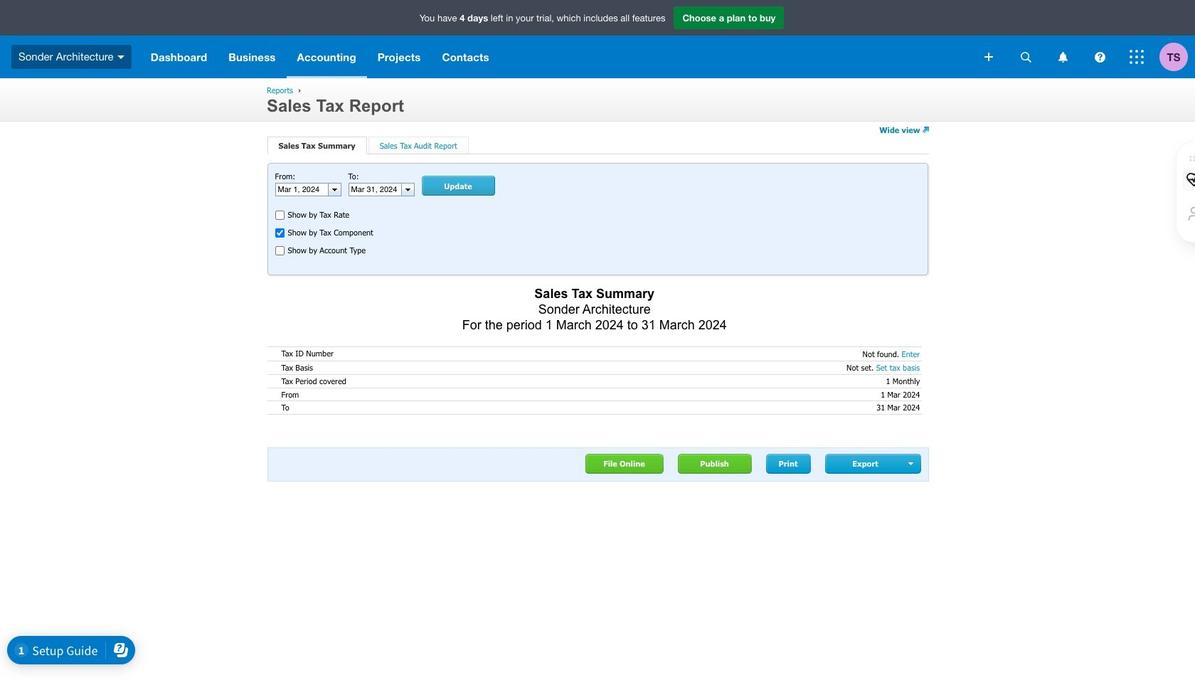 Task type: vqa. For each thing, say whether or not it's contained in the screenshot.
"ITEM"
no



Task type: locate. For each thing, give the bounding box(es) containing it.
None checkbox
[[275, 211, 284, 220], [275, 228, 284, 238], [275, 246, 284, 256], [275, 211, 284, 220], [275, 228, 284, 238], [275, 246, 284, 256]]

svg image
[[1094, 52, 1105, 62], [985, 53, 993, 61], [117, 55, 124, 59]]

banner
[[0, 0, 1195, 78]]

2 horizontal spatial svg image
[[1130, 50, 1144, 64]]

svg image
[[1130, 50, 1144, 64], [1020, 52, 1031, 62], [1058, 52, 1067, 62]]

export options... image
[[908, 462, 915, 465]]

1 horizontal spatial svg image
[[985, 53, 993, 61]]

1 horizontal spatial svg image
[[1058, 52, 1067, 62]]

None text field
[[276, 184, 328, 196], [349, 184, 401, 196], [276, 184, 328, 196], [349, 184, 401, 196]]



Task type: describe. For each thing, give the bounding box(es) containing it.
2 horizontal spatial svg image
[[1094, 52, 1105, 62]]

0 horizontal spatial svg image
[[117, 55, 124, 59]]

0 horizontal spatial svg image
[[1020, 52, 1031, 62]]



